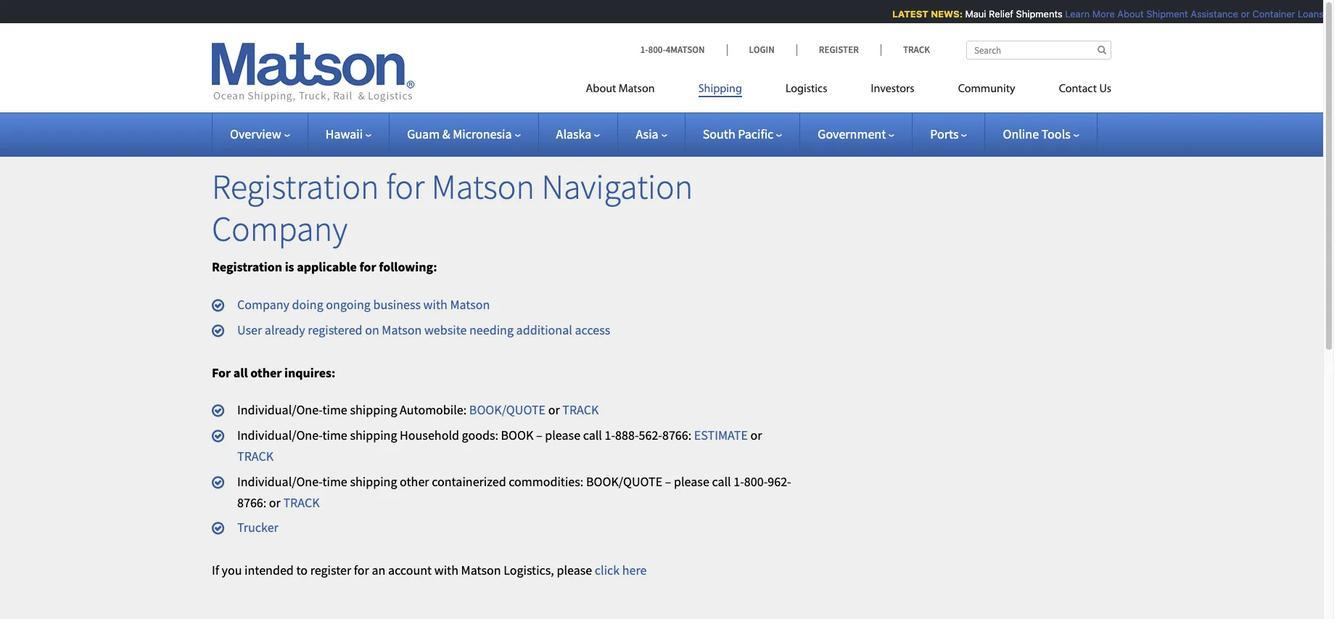 Task type: describe. For each thing, give the bounding box(es) containing it.
Search search field
[[967, 41, 1112, 60]]

&
[[443, 126, 451, 142]]

hawaii link
[[326, 126, 372, 142]]

alaska
[[556, 126, 592, 142]]

matson left logistics,
[[461, 562, 501, 579]]

company inside registration for matson navigation company
[[212, 207, 348, 250]]

government
[[818, 126, 887, 142]]

registration for registration is applicable for following:
[[212, 259, 282, 275]]

government link
[[818, 126, 895, 142]]

trucker
[[237, 519, 279, 536]]

about inside top menu navigation
[[586, 83, 617, 95]]

user already registered on matson website needing additional access link
[[237, 321, 611, 338]]

shipment
[[1142, 8, 1184, 20]]

community link
[[937, 76, 1038, 106]]

shipping link
[[677, 76, 764, 106]]

time for other
[[323, 473, 348, 490]]

call inside "individual/one-time shipping other containerized commodities: book/quote – please call 1-800-962- 8766: or"
[[712, 473, 731, 490]]

registered
[[308, 321, 363, 338]]

logistics link
[[764, 76, 850, 106]]

1 vertical spatial company
[[237, 296, 290, 313]]

intended
[[245, 562, 294, 579]]

track link
[[881, 44, 931, 56]]

latest news: maui relief shipments learn more about shipment assistance or container loans >
[[888, 8, 1328, 20]]

individual/one- inside "individual/one-time shipping other containerized commodities: book/quote – please call 1-800-962- 8766: or"
[[237, 473, 323, 490]]

contact us link
[[1038, 76, 1112, 106]]

needing
[[470, 321, 514, 338]]

learn more about shipment assistance or container loans > link
[[1061, 8, 1328, 20]]

ports
[[931, 126, 959, 142]]

online tools link
[[1004, 126, 1080, 142]]

registration for registration for matson navigation company
[[212, 165, 379, 208]]

guam & micronesia link
[[407, 126, 521, 142]]

us
[[1100, 83, 1112, 95]]

1- inside "individual/one-time shipping other containerized commodities: book/quote – please call 1-800-962- 8766: or"
[[734, 473, 745, 490]]

following:
[[379, 259, 437, 275]]

trucker link
[[237, 519, 279, 536]]

news:
[[926, 8, 958, 20]]

other inside "individual/one-time shipping other containerized commodities: book/quote – please call 1-800-962- 8766: or"
[[400, 473, 429, 490]]

track inside individual/one-time shipping household goods: book – please call 1-888-562-8766: estimate or track
[[237, 448, 274, 465]]

south
[[703, 126, 736, 142]]

register link
[[797, 44, 881, 56]]

matson down business
[[382, 321, 422, 338]]

book/quote inside "individual/one-time shipping other containerized commodities: book/quote – please call 1-800-962- 8766: or"
[[586, 473, 663, 490]]

track link for individual/one-time shipping household goods: book – please call 1-888-562-8766: estimate or track
[[237, 448, 274, 465]]

book/quote link
[[470, 402, 546, 418]]

8766: inside individual/one-time shipping household goods: book – please call 1-888-562-8766: estimate or track
[[663, 427, 692, 444]]

562-
[[639, 427, 663, 444]]

if
[[212, 562, 219, 579]]

container
[[1248, 8, 1291, 20]]

all
[[234, 364, 248, 381]]

latest
[[888, 8, 924, 20]]

hawaii
[[326, 126, 363, 142]]

matson inside registration for matson navigation company
[[432, 165, 535, 208]]

top menu navigation
[[586, 76, 1112, 106]]

book
[[501, 427, 534, 444]]

if you intended to register for an account with matson logistics, please click here
[[212, 562, 647, 579]]

or right book/quote "link"
[[549, 402, 560, 418]]

click here link
[[595, 562, 647, 579]]

containerized
[[432, 473, 506, 490]]

inquires:
[[285, 364, 336, 381]]

8766: inside "individual/one-time shipping other containerized commodities: book/quote – please call 1-800-962- 8766: or"
[[237, 494, 267, 511]]

applicable
[[297, 259, 357, 275]]

website
[[425, 321, 467, 338]]

4matson
[[666, 44, 705, 56]]

individual/one-time shipping other containerized commodities: book/quote – please call 1-800-962- 8766: or
[[237, 473, 792, 511]]

asia
[[636, 126, 659, 142]]

call inside individual/one-time shipping household goods: book – please call 1-888-562-8766: estimate or track
[[583, 427, 602, 444]]

additional
[[517, 321, 573, 338]]

1 horizontal spatial about
[[1113, 8, 1139, 20]]

loans
[[1294, 8, 1320, 20]]

matson up needing
[[450, 296, 490, 313]]

0 vertical spatial book/quote
[[470, 402, 546, 418]]

1-800-4matson
[[641, 44, 705, 56]]

already
[[265, 321, 305, 338]]

investors link
[[850, 76, 937, 106]]

0 vertical spatial 800-
[[649, 44, 666, 56]]

register
[[819, 44, 859, 56]]

account
[[388, 562, 432, 579]]

time for automobile:
[[323, 402, 348, 418]]

800- inside "individual/one-time shipping other containerized commodities: book/quote – please call 1-800-962- 8766: or"
[[745, 473, 768, 490]]

register
[[310, 562, 351, 579]]

community
[[959, 83, 1016, 95]]

shipping for other
[[350, 473, 397, 490]]

0 vertical spatial with
[[424, 296, 448, 313]]

track link for individual/one-time shipping automobile: book/quote or track
[[563, 402, 599, 418]]

tools
[[1042, 126, 1071, 142]]

goods:
[[462, 427, 499, 444]]

south pacific link
[[703, 126, 783, 142]]

– inside individual/one-time shipping household goods: book – please call 1-888-562-8766: estimate or track
[[536, 427, 543, 444]]



Task type: vqa. For each thing, say whether or not it's contained in the screenshot.
top Bill
no



Task type: locate. For each thing, give the bounding box(es) containing it.
1 horizontal spatial –
[[665, 473, 672, 490]]

commodities:
[[509, 473, 584, 490]]

registration is applicable for following:
[[212, 259, 437, 275]]

estimate
[[695, 427, 748, 444]]

on
[[365, 321, 379, 338]]

login link
[[727, 44, 797, 56]]

800-
[[649, 44, 666, 56], [745, 473, 768, 490]]

0 horizontal spatial call
[[583, 427, 602, 444]]

1 vertical spatial call
[[712, 473, 731, 490]]

1 vertical spatial about
[[586, 83, 617, 95]]

contact us
[[1060, 83, 1112, 95]]

maui
[[961, 8, 982, 20]]

shipping for automobile:
[[350, 402, 397, 418]]

1 vertical spatial time
[[323, 427, 348, 444]]

or inside individual/one-time shipping household goods: book – please call 1-888-562-8766: estimate or track
[[751, 427, 763, 444]]

0 horizontal spatial track
[[237, 448, 274, 465]]

–
[[536, 427, 543, 444], [665, 473, 672, 490]]

shipping for household
[[350, 427, 397, 444]]

2 horizontal spatial track
[[563, 402, 599, 418]]

assistance
[[1186, 8, 1234, 20]]

is
[[285, 259, 294, 275]]

0 horizontal spatial –
[[536, 427, 543, 444]]

1 vertical spatial for
[[360, 259, 376, 275]]

0 horizontal spatial 800-
[[649, 44, 666, 56]]

1 registration from the top
[[212, 165, 379, 208]]

2 vertical spatial for
[[354, 562, 369, 579]]

0 vertical spatial –
[[536, 427, 543, 444]]

0 vertical spatial call
[[583, 427, 602, 444]]

overview link
[[230, 126, 290, 142]]

to
[[297, 562, 308, 579]]

2 vertical spatial 1-
[[734, 473, 745, 490]]

user
[[237, 321, 262, 338]]

about right more
[[1113, 8, 1139, 20]]

2 vertical spatial track link
[[283, 494, 320, 511]]

1 horizontal spatial other
[[400, 473, 429, 490]]

0 horizontal spatial other
[[251, 364, 282, 381]]

1 vertical spatial shipping
[[350, 427, 397, 444]]

overview
[[230, 126, 281, 142]]

2 individual/one- from the top
[[237, 427, 323, 444]]

call left 888-
[[583, 427, 602, 444]]

for
[[212, 364, 231, 381]]

registration down overview link at the top left
[[212, 165, 379, 208]]

1 time from the top
[[323, 402, 348, 418]]

logistics
[[786, 83, 828, 95]]

1- left 562-
[[605, 427, 616, 444]]

individual/one- for individual/one-time shipping household goods: book – please call 1-888-562-8766:
[[237, 427, 323, 444]]

1- left 4matson
[[641, 44, 649, 56]]

an
[[372, 562, 386, 579]]

0 vertical spatial please
[[545, 427, 581, 444]]

online tools
[[1004, 126, 1071, 142]]

1- inside individual/one-time shipping household goods: book – please call 1-888-562-8766: estimate or track
[[605, 427, 616, 444]]

with up website
[[424, 296, 448, 313]]

about up 'alaska' 'link'
[[586, 83, 617, 95]]

1 horizontal spatial track link
[[283, 494, 320, 511]]

1 horizontal spatial 8766:
[[663, 427, 692, 444]]

relief
[[984, 8, 1009, 20]]

learn
[[1061, 8, 1085, 20]]

0 horizontal spatial track link
[[237, 448, 274, 465]]

3 time from the top
[[323, 473, 348, 490]]

0 horizontal spatial 8766:
[[237, 494, 267, 511]]

user already registered on matson website needing additional access
[[237, 321, 611, 338]]

guam & micronesia
[[407, 126, 512, 142]]

2 vertical spatial shipping
[[350, 473, 397, 490]]

blue matson logo with ocean, shipping, truck, rail and logistics written beneath it. image
[[212, 43, 415, 102]]

individual/one-time shipping automobile: book/quote or track
[[237, 402, 599, 418]]

shipments
[[1012, 8, 1058, 20]]

asia link
[[636, 126, 668, 142]]

8766: left estimate
[[663, 427, 692, 444]]

individual/one- inside individual/one-time shipping household goods: book – please call 1-888-562-8766: estimate or track
[[237, 427, 323, 444]]

please right book
[[545, 427, 581, 444]]

0 vertical spatial track link
[[563, 402, 599, 418]]

for inside registration for matson navigation company
[[386, 165, 425, 208]]

None search field
[[967, 41, 1112, 60]]

book/quote down 888-
[[586, 473, 663, 490]]

track link
[[563, 402, 599, 418], [237, 448, 274, 465], [283, 494, 320, 511]]

0 vertical spatial track
[[563, 402, 599, 418]]

for
[[386, 165, 425, 208], [360, 259, 376, 275], [354, 562, 369, 579]]

search image
[[1098, 45, 1107, 54]]

1-800-4matson link
[[641, 44, 727, 56]]

2 time from the top
[[323, 427, 348, 444]]

1 vertical spatial –
[[665, 473, 672, 490]]

other
[[251, 364, 282, 381], [400, 473, 429, 490]]

2 vertical spatial please
[[557, 562, 593, 579]]

1 horizontal spatial book/quote
[[586, 473, 663, 490]]

3 shipping from the top
[[350, 473, 397, 490]]

1 vertical spatial track
[[237, 448, 274, 465]]

or right estimate
[[751, 427, 763, 444]]

1 vertical spatial track link
[[237, 448, 274, 465]]

0 vertical spatial shipping
[[350, 402, 397, 418]]

1 vertical spatial please
[[674, 473, 710, 490]]

south pacific
[[703, 126, 774, 142]]

doing
[[292, 296, 324, 313]]

time inside "individual/one-time shipping other containerized commodities: book/quote – please call 1-800-962- 8766: or"
[[323, 473, 348, 490]]

1 vertical spatial individual/one-
[[237, 427, 323, 444]]

time for household
[[323, 427, 348, 444]]

0 vertical spatial other
[[251, 364, 282, 381]]

matson up asia
[[619, 83, 655, 95]]

– inside "individual/one-time shipping other containerized commodities: book/quote – please call 1-800-962- 8766: or"
[[665, 473, 672, 490]]

individual/one-time shipping household goods: book – please call 1-888-562-8766: estimate or track
[[237, 427, 763, 465]]

registration left is
[[212, 259, 282, 275]]

shipping inside "individual/one-time shipping other containerized commodities: book/quote – please call 1-800-962- 8766: or"
[[350, 473, 397, 490]]

800- up the about matson link
[[649, 44, 666, 56]]

registration
[[212, 165, 379, 208], [212, 259, 282, 275]]

2 registration from the top
[[212, 259, 282, 275]]

0 vertical spatial time
[[323, 402, 348, 418]]

or inside "individual/one-time shipping other containerized commodities: book/quote – please call 1-800-962- 8766: or"
[[269, 494, 281, 511]]

about matson
[[586, 83, 655, 95]]

0 vertical spatial 1-
[[641, 44, 649, 56]]

for left an
[[354, 562, 369, 579]]

logistics,
[[504, 562, 554, 579]]

with right the "account"
[[435, 562, 459, 579]]

time inside individual/one-time shipping household goods: book – please call 1-888-562-8766: estimate or track
[[323, 427, 348, 444]]

shipping inside individual/one-time shipping household goods: book – please call 1-888-562-8766: estimate or track
[[350, 427, 397, 444]]

0 vertical spatial registration
[[212, 165, 379, 208]]

please inside individual/one-time shipping household goods: book – please call 1-888-562-8766: estimate or track
[[545, 427, 581, 444]]

2 vertical spatial track
[[283, 494, 320, 511]]

ports link
[[931, 126, 968, 142]]

2 horizontal spatial 1-
[[734, 473, 745, 490]]

time
[[323, 402, 348, 418], [323, 427, 348, 444], [323, 473, 348, 490]]

micronesia
[[453, 126, 512, 142]]

1 shipping from the top
[[350, 402, 397, 418]]

0 vertical spatial company
[[212, 207, 348, 250]]

you
[[222, 562, 242, 579]]

company
[[212, 207, 348, 250], [237, 296, 290, 313]]

8766: up trucker
[[237, 494, 267, 511]]

pacific
[[738, 126, 774, 142]]

1- left 962-
[[734, 473, 745, 490]]

1 vertical spatial with
[[435, 562, 459, 579]]

household
[[400, 427, 459, 444]]

company up is
[[212, 207, 348, 250]]

for all other inquires:
[[212, 364, 336, 381]]

for down guam
[[386, 165, 425, 208]]

2 vertical spatial individual/one-
[[237, 473, 323, 490]]

company doing ongoing business with matson link
[[237, 296, 490, 313]]

1 vertical spatial 1-
[[605, 427, 616, 444]]

navigation
[[542, 165, 693, 208]]

800- down estimate
[[745, 473, 768, 490]]

access
[[575, 321, 611, 338]]

2 horizontal spatial track link
[[563, 402, 599, 418]]

click
[[595, 562, 620, 579]]

1 vertical spatial book/quote
[[586, 473, 663, 490]]

1 vertical spatial other
[[400, 473, 429, 490]]

or up trucker
[[269, 494, 281, 511]]

2 shipping from the top
[[350, 427, 397, 444]]

please inside "individual/one-time shipping other containerized commodities: book/quote – please call 1-800-962- 8766: or"
[[674, 473, 710, 490]]

2 vertical spatial time
[[323, 473, 348, 490]]

shipping
[[699, 83, 743, 95]]

888-
[[616, 427, 639, 444]]

here
[[623, 562, 647, 579]]

0 vertical spatial individual/one-
[[237, 402, 323, 418]]

with
[[424, 296, 448, 313], [435, 562, 459, 579]]

about matson link
[[586, 76, 677, 106]]

investors
[[871, 83, 915, 95]]

company up the user
[[237, 296, 290, 313]]

please left click
[[557, 562, 593, 579]]

alaska link
[[556, 126, 601, 142]]

please down "estimate" link
[[674, 473, 710, 490]]

1 horizontal spatial 1-
[[641, 44, 649, 56]]

book/quote up book
[[470, 402, 546, 418]]

1 individual/one- from the top
[[237, 402, 323, 418]]

0 vertical spatial 8766:
[[663, 427, 692, 444]]

guam
[[407, 126, 440, 142]]

1 vertical spatial 800-
[[745, 473, 768, 490]]

1 vertical spatial registration
[[212, 259, 282, 275]]

0 horizontal spatial 1-
[[605, 427, 616, 444]]

online
[[1004, 126, 1040, 142]]

962-
[[768, 473, 792, 490]]

individual/one- for individual/one-time shipping automobile:
[[237, 402, 323, 418]]

0 vertical spatial about
[[1113, 8, 1139, 20]]

registration for matson navigation company
[[212, 165, 693, 250]]

or left container
[[1237, 8, 1246, 20]]

other down household
[[400, 473, 429, 490]]

other right all
[[251, 364, 282, 381]]

automobile:
[[400, 402, 467, 418]]

track
[[904, 44, 931, 56]]

1 horizontal spatial track
[[283, 494, 320, 511]]

1 vertical spatial 8766:
[[237, 494, 267, 511]]

business
[[373, 296, 421, 313]]

matson down micronesia
[[432, 165, 535, 208]]

0 horizontal spatial book/quote
[[470, 402, 546, 418]]

ongoing
[[326, 296, 371, 313]]

0 vertical spatial for
[[386, 165, 425, 208]]

matson inside top menu navigation
[[619, 83, 655, 95]]

0 horizontal spatial about
[[586, 83, 617, 95]]

registration inside registration for matson navigation company
[[212, 165, 379, 208]]

estimate link
[[695, 427, 748, 444]]

contact
[[1060, 83, 1098, 95]]

company doing ongoing business with matson
[[237, 296, 490, 313]]

or
[[1237, 8, 1246, 20], [549, 402, 560, 418], [751, 427, 763, 444], [269, 494, 281, 511]]

1 horizontal spatial 800-
[[745, 473, 768, 490]]

call down estimate
[[712, 473, 731, 490]]

1 horizontal spatial call
[[712, 473, 731, 490]]

shipping
[[350, 402, 397, 418], [350, 427, 397, 444], [350, 473, 397, 490]]

3 individual/one- from the top
[[237, 473, 323, 490]]

for up company doing ongoing business with matson
[[360, 259, 376, 275]]



